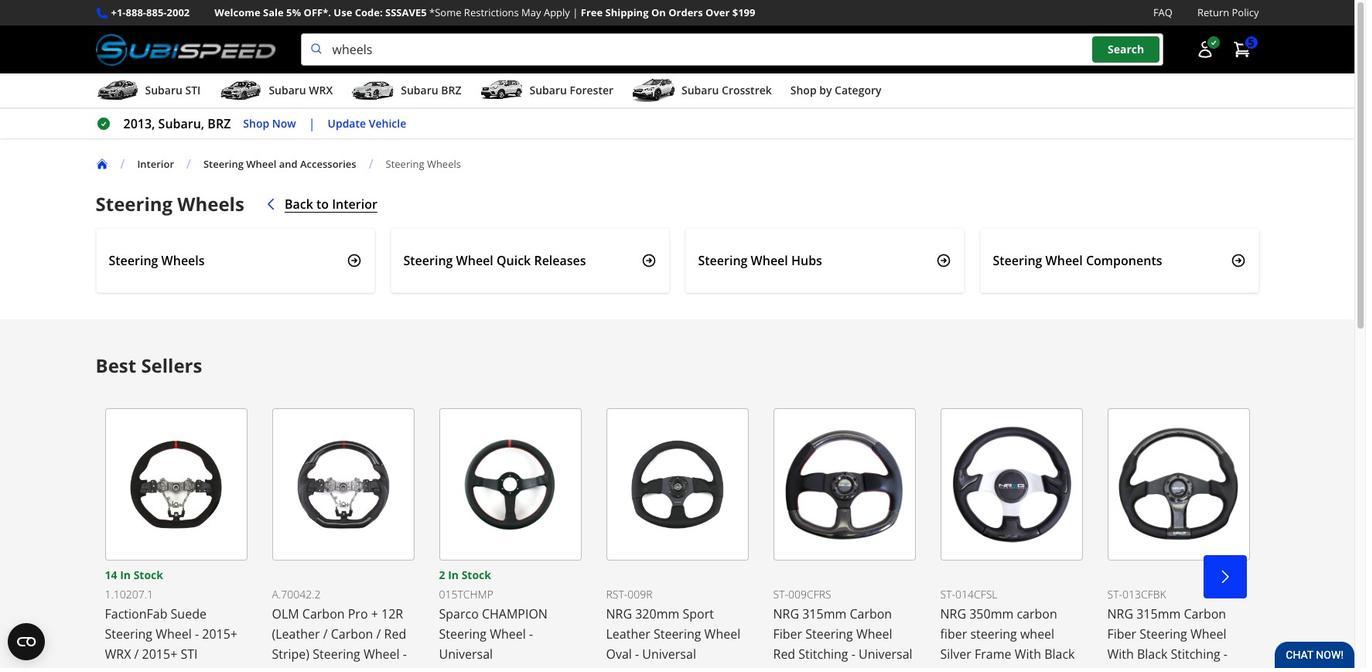Task type: locate. For each thing, give the bounding box(es) containing it.
nrg down 009cfrs
[[773, 606, 799, 623]]

stock up '1.10207.1'
[[134, 568, 163, 583]]

315mm
[[803, 606, 847, 623], [1137, 606, 1181, 623]]

wrx down '(leather'
[[311, 666, 337, 669]]

3 subaru from the left
[[401, 83, 438, 98]]

1 horizontal spatial steering wheels link
[[386, 157, 474, 171]]

st-009cfrs nrg 315mm carbon fiber steering wheel red stitching - universal
[[773, 588, 913, 663]]

nrg inside st-014cfsl nrg 350mm carbon fiber steering wheel silver frame with black stitching - universal
[[941, 606, 967, 623]]

2 vertical spatial wheels
[[161, 252, 205, 269]]

universal left silver
[[859, 646, 913, 663]]

1 horizontal spatial stock
[[462, 568, 491, 583]]

stripe)
[[272, 646, 310, 663]]

sti inside a.70042.2 olm carbon pro + 12r (leather / carbon / red stripe) steering wheel - 2015+ wrx / 2015+ sti
[[386, 666, 404, 669]]

in right 2
[[448, 568, 459, 583]]

faq link
[[1154, 5, 1173, 21]]

1 horizontal spatial black
[[1138, 646, 1168, 663]]

sti down suede
[[181, 646, 198, 663]]

wrx up update
[[309, 83, 333, 98]]

stock for sparco
[[462, 568, 491, 583]]

0 horizontal spatial 315mm
[[803, 606, 847, 623]]

shop by category button
[[791, 77, 882, 108]]

may
[[522, 5, 541, 19]]

2015+ down suede
[[202, 626, 238, 643]]

carbon inside nrg 315mm carbon fiber steering wheel with black stitching - universal
[[1184, 606, 1227, 623]]

carbon inside st-009cfrs nrg 315mm carbon fiber steering wheel red stitching - universal
[[850, 606, 892, 623]]

in inside 2 in stock 015tchmp sparco champion steering wheel - universal
[[448, 568, 459, 583]]

rst-
[[606, 588, 628, 602]]

return policy
[[1198, 5, 1259, 19]]

2 subaru from the left
[[269, 83, 306, 98]]

wrx inside the 14 in stock 1.10207.1 factionfab suede steering wheel - 2015+ wrx / 2015+ sti
[[105, 646, 131, 663]]

in right 14
[[120, 568, 131, 583]]

subaru crosstrek button
[[632, 77, 772, 108]]

4 nrg from the left
[[1108, 606, 1134, 623]]

interior right to
[[332, 196, 378, 213]]

subaru for subaru wrx
[[269, 83, 306, 98]]

wheel inside rst-009r nrg 320mm sport leather steering wheel oval - universal
[[705, 626, 741, 643]]

0 horizontal spatial stitching
[[799, 646, 849, 663]]

brz inside subaru brz dropdown button
[[441, 83, 462, 98]]

2 stock from the left
[[462, 568, 491, 583]]

2 vertical spatial wrx
[[311, 666, 337, 669]]

| left free
[[573, 5, 578, 19]]

universal down sparco
[[439, 646, 493, 663]]

1 horizontal spatial fiber
[[1108, 626, 1137, 643]]

0 vertical spatial brz
[[441, 83, 462, 98]]

1 horizontal spatial red
[[773, 646, 796, 663]]

subaru for subaru sti
[[145, 83, 183, 98]]

nrg for nrg 320mm sport leather steering wheel oval - universal
[[606, 606, 632, 623]]

0 horizontal spatial stock
[[134, 568, 163, 583]]

wheel inside 2 in stock 015tchmp sparco champion steering wheel - universal
[[490, 626, 526, 643]]

st- inside st-014cfsl nrg 350mm carbon fiber steering wheel silver frame with black stitching - universal
[[941, 588, 956, 602]]

subaru up vehicle in the left of the page
[[401, 83, 438, 98]]

subaru left forester
[[530, 83, 567, 98]]

0 horizontal spatial black
[[1045, 646, 1075, 663]]

+
[[371, 606, 378, 623]]

0 vertical spatial sti
[[185, 83, 201, 98]]

1 fiber from the left
[[773, 626, 803, 643]]

2 st- from the left
[[941, 588, 956, 602]]

0 vertical spatial steering wheels link
[[386, 157, 474, 171]]

0 horizontal spatial st-
[[773, 588, 789, 602]]

shop for shop now
[[243, 116, 269, 131]]

a.70042.2
[[272, 588, 321, 602]]

components
[[1086, 252, 1163, 269]]

2 with from the left
[[1108, 646, 1134, 663]]

1 black from the left
[[1045, 646, 1075, 663]]

universal down st-013cfbk
[[1108, 666, 1162, 669]]

return policy link
[[1198, 5, 1259, 21]]

1 with from the left
[[1015, 646, 1042, 663]]

1 horizontal spatial in
[[448, 568, 459, 583]]

0 vertical spatial steering wheels
[[386, 157, 461, 171]]

1 vertical spatial interior
[[332, 196, 378, 213]]

shop inside dropdown button
[[791, 83, 817, 98]]

009cfrs
[[789, 588, 832, 602]]

red down 009cfrs
[[773, 646, 796, 663]]

interior link
[[137, 157, 187, 171], [137, 157, 174, 171]]

with down st-013cfbk
[[1108, 646, 1134, 663]]

steering inside st-009cfrs nrg 315mm carbon fiber steering wheel red stitching - universal
[[806, 626, 853, 643]]

nrg down st-013cfbk
[[1108, 606, 1134, 623]]

2 horizontal spatial stitching
[[1171, 646, 1221, 663]]

leather
[[606, 626, 651, 643]]

stitching inside st-009cfrs nrg 315mm carbon fiber steering wheel red stitching - universal
[[799, 646, 849, 663]]

on
[[651, 5, 666, 19]]

now
[[272, 116, 296, 131]]

315mm down 009cfrs
[[803, 606, 847, 623]]

1 in from the left
[[120, 568, 131, 583]]

1 vertical spatial wrx
[[105, 646, 131, 663]]

nrg inside rst-009r nrg 320mm sport leather steering wheel oval - universal
[[606, 606, 632, 623]]

st- for nrg 315mm carbon fiber steering wheel red stitching - universal
[[773, 588, 789, 602]]

with down wheel at the bottom right
[[1015, 646, 1042, 663]]

brz
[[441, 83, 462, 98], [208, 115, 231, 132]]

-
[[195, 626, 199, 643], [529, 626, 533, 643], [403, 646, 407, 663], [635, 646, 639, 663], [852, 646, 856, 663], [1224, 646, 1228, 663], [994, 666, 998, 669]]

universal down wheel at the bottom right
[[1001, 666, 1055, 669]]

1 vertical spatial sti
[[181, 646, 198, 663]]

in for sparco
[[448, 568, 459, 583]]

2
[[439, 568, 445, 583]]

steering wheels link
[[386, 157, 474, 171], [96, 228, 375, 293]]

fiber
[[773, 626, 803, 643], [1108, 626, 1137, 643]]

subaru wrx button
[[219, 77, 333, 108]]

- inside nrg 315mm carbon fiber steering wheel with black stitching - universal
[[1224, 646, 1228, 663]]

black down wheel at the bottom right
[[1045, 646, 1075, 663]]

1 stock from the left
[[134, 568, 163, 583]]

fiber down 009cfrs
[[773, 626, 803, 643]]

olm
[[272, 606, 299, 623]]

nrg up fiber
[[941, 606, 967, 623]]

sti
[[185, 83, 201, 98], [181, 646, 198, 663], [386, 666, 404, 669]]

1 horizontal spatial interior
[[332, 196, 378, 213]]

st- inside st-009cfrs nrg 315mm carbon fiber steering wheel red stitching - universal
[[773, 588, 789, 602]]

suede
[[171, 606, 207, 623]]

0 horizontal spatial with
[[1015, 646, 1042, 663]]

1 vertical spatial wheels
[[177, 191, 244, 217]]

back
[[285, 196, 313, 213]]

in inside the 14 in stock 1.10207.1 factionfab suede steering wheel - 2015+ wrx / 2015+ sti
[[120, 568, 131, 583]]

shop
[[791, 83, 817, 98], [243, 116, 269, 131]]

subaru inside subaru crosstrek dropdown button
[[682, 83, 719, 98]]

red down 12r
[[384, 626, 406, 643]]

a subaru wrx thumbnail image image
[[219, 79, 263, 102]]

stitching inside nrg 315mm carbon fiber steering wheel with black stitching - universal
[[1171, 646, 1221, 663]]

wrx down factionfab
[[105, 646, 131, 663]]

subaru up 2013, subaru, brz
[[145, 83, 183, 98]]

2 fiber from the left
[[1108, 626, 1137, 643]]

1 horizontal spatial st-
[[941, 588, 956, 602]]

silver
[[941, 646, 972, 663]]

315mm inside st-009cfrs nrg 315mm carbon fiber steering wheel red stitching - universal
[[803, 606, 847, 623]]

2 315mm from the left
[[1137, 606, 1181, 623]]

nrg 350mm carbon fiber steering wheel silver frame with black stitching - universal image
[[941, 409, 1083, 561]]

0 horizontal spatial in
[[120, 568, 131, 583]]

nrg down rst-
[[606, 606, 632, 623]]

1 horizontal spatial brz
[[441, 83, 462, 98]]

*some
[[430, 5, 462, 19]]

subaru left crosstrek
[[682, 83, 719, 98]]

1 nrg from the left
[[606, 606, 632, 623]]

1 horizontal spatial stitching
[[941, 666, 990, 669]]

nrg 320mm sport leather steering wheel oval - universal image
[[606, 409, 749, 561]]

0 horizontal spatial shop
[[243, 116, 269, 131]]

steering
[[203, 157, 244, 171], [386, 157, 424, 171], [96, 191, 173, 217], [109, 252, 158, 269], [404, 252, 453, 269], [698, 252, 748, 269], [993, 252, 1043, 269], [105, 626, 152, 643], [439, 626, 487, 643], [654, 626, 701, 643], [806, 626, 853, 643], [1140, 626, 1188, 643], [313, 646, 360, 663]]

- inside 2 in stock 015tchmp sparco champion steering wheel - universal
[[529, 626, 533, 643]]

shop now link
[[243, 115, 296, 133]]

stock up 015tchmp
[[462, 568, 491, 583]]

policy
[[1232, 5, 1259, 19]]

in
[[120, 568, 131, 583], [448, 568, 459, 583]]

1 vertical spatial |
[[309, 115, 315, 132]]

carbon
[[302, 606, 345, 623], [850, 606, 892, 623], [1184, 606, 1227, 623], [331, 626, 373, 643]]

steering
[[971, 626, 1017, 643]]

a subaru forester thumbnail image image
[[480, 79, 523, 102]]

oval
[[606, 646, 632, 663]]

2 in from the left
[[448, 568, 459, 583]]

2 horizontal spatial st-
[[1108, 588, 1123, 602]]

with inside nrg 315mm carbon fiber steering wheel with black stitching - universal
[[1108, 646, 1134, 663]]

shop left 'by' on the right of the page
[[791, 83, 817, 98]]

1 horizontal spatial 315mm
[[1137, 606, 1181, 623]]

subaru inside subaru brz dropdown button
[[401, 83, 438, 98]]

subaru crosstrek
[[682, 83, 772, 98]]

0 horizontal spatial steering wheels link
[[96, 228, 375, 293]]

quick
[[497, 252, 531, 269]]

1 vertical spatial red
[[773, 646, 796, 663]]

universal inside st-014cfsl nrg 350mm carbon fiber steering wheel silver frame with black stitching - universal
[[1001, 666, 1055, 669]]

1 horizontal spatial with
[[1108, 646, 1134, 663]]

red inside a.70042.2 olm carbon pro + 12r (leather / carbon / red stripe) steering wheel - 2015+ wrx / 2015+ sti
[[384, 626, 406, 643]]

2 black from the left
[[1138, 646, 1168, 663]]

nrg inside st-009cfrs nrg 315mm carbon fiber steering wheel red stitching - universal
[[773, 606, 799, 623]]

st- for nrg 350mm carbon fiber steering wheel silver frame with black stitching - universal
[[941, 588, 956, 602]]

stock inside 2 in stock 015tchmp sparco champion steering wheel - universal
[[462, 568, 491, 583]]

orders
[[669, 5, 703, 19]]

champion
[[482, 606, 548, 623]]

rst-009r nrg 320mm sport leather steering wheel oval - universal
[[606, 588, 741, 663]]

14 in stock 1.10207.1 factionfab suede steering wheel - 2015+ wrx / 2015+ sti
[[105, 568, 238, 663]]

2015+ down pro
[[348, 666, 383, 669]]

interior down 2013,
[[137, 157, 174, 171]]

stock inside the 14 in stock 1.10207.1 factionfab suede steering wheel - 2015+ wrx / 2015+ sti
[[134, 568, 163, 583]]

3 nrg from the left
[[941, 606, 967, 623]]

over
[[706, 5, 730, 19]]

subaru inside the subaru wrx dropdown button
[[269, 83, 306, 98]]

button image
[[1196, 40, 1215, 59]]

wheel inside nrg 315mm carbon fiber steering wheel with black stitching - universal
[[1191, 626, 1227, 643]]

universal down 320mm
[[643, 646, 696, 663]]

brz right subaru,
[[208, 115, 231, 132]]

wrx inside a.70042.2 olm carbon pro + 12r (leather / carbon / red stripe) steering wheel - 2015+ wrx / 2015+ sti
[[311, 666, 337, 669]]

2 nrg from the left
[[773, 606, 799, 623]]

0 vertical spatial interior
[[137, 157, 174, 171]]

315mm down 013cfbk
[[1137, 606, 1181, 623]]

sti down 12r
[[386, 666, 404, 669]]

0 horizontal spatial brz
[[208, 115, 231, 132]]

subaru sti button
[[96, 77, 201, 108]]

subaru up now
[[269, 83, 306, 98]]

steering wheel and accessories link
[[203, 157, 369, 171], [203, 157, 356, 171]]

2013,
[[123, 115, 155, 132]]

sti inside the 14 in stock 1.10207.1 factionfab suede steering wheel - 2015+ wrx / 2015+ sti
[[181, 646, 198, 663]]

sti up subaru,
[[185, 83, 201, 98]]

frame
[[975, 646, 1012, 663]]

brz left a subaru forester thumbnail image
[[441, 83, 462, 98]]

best sellers
[[96, 353, 202, 379]]

a subaru crosstrek thumbnail image image
[[632, 79, 676, 102]]

1 st- from the left
[[773, 588, 789, 602]]

pro
[[348, 606, 368, 623]]

- inside st-014cfsl nrg 350mm carbon fiber steering wheel silver frame with black stitching - universal
[[994, 666, 998, 669]]

1 subaru from the left
[[145, 83, 183, 98]]

0 vertical spatial shop
[[791, 83, 817, 98]]

subaru,
[[158, 115, 204, 132]]

0 horizontal spatial |
[[309, 115, 315, 132]]

/ inside the 14 in stock 1.10207.1 factionfab suede steering wheel - 2015+ wrx / 2015+ sti
[[134, 646, 139, 663]]

home image
[[96, 158, 108, 170]]

subaru inside the subaru forester dropdown button
[[530, 83, 567, 98]]

steering wheel quick releases
[[404, 252, 586, 269]]

shipping
[[606, 5, 649, 19]]

wrx
[[309, 83, 333, 98], [105, 646, 131, 663], [311, 666, 337, 669]]

5 subaru from the left
[[682, 83, 719, 98]]

subaru for subaru brz
[[401, 83, 438, 98]]

black down 013cfbk
[[1138, 646, 1168, 663]]

apply
[[544, 5, 570, 19]]

nrg inside nrg 315mm carbon fiber steering wheel with black stitching - universal
[[1108, 606, 1134, 623]]

universal inside st-009cfrs nrg 315mm carbon fiber steering wheel red stitching - universal
[[859, 646, 913, 663]]

1 315mm from the left
[[803, 606, 847, 623]]

014cfsl
[[956, 588, 998, 602]]

steering inside the 14 in stock 1.10207.1 factionfab suede steering wheel - 2015+ wrx / 2015+ sti
[[105, 626, 152, 643]]

fiber
[[941, 626, 968, 643]]

with
[[1015, 646, 1042, 663], [1108, 646, 1134, 663]]

fiber down st-013cfbk
[[1108, 626, 1137, 643]]

steering wheel hubs
[[698, 252, 823, 269]]

interior link down 2013, subaru, brz
[[137, 157, 187, 171]]

2 in stock 015tchmp sparco champion steering wheel - universal
[[439, 568, 548, 663]]

0 vertical spatial red
[[384, 626, 406, 643]]

wheel
[[246, 157, 277, 171], [456, 252, 494, 269], [751, 252, 788, 269], [1046, 252, 1083, 269], [156, 626, 192, 643], [490, 626, 526, 643], [705, 626, 741, 643], [857, 626, 893, 643], [1191, 626, 1227, 643], [364, 646, 400, 663]]

1 horizontal spatial shop
[[791, 83, 817, 98]]

0 vertical spatial wrx
[[309, 83, 333, 98]]

shop left now
[[243, 116, 269, 131]]

steering inside rst-009r nrg 320mm sport leather steering wheel oval - universal
[[654, 626, 701, 643]]

0 horizontal spatial fiber
[[773, 626, 803, 643]]

in for factionfab
[[120, 568, 131, 583]]

steering wheel quick releases link
[[390, 228, 670, 293]]

| right now
[[309, 115, 315, 132]]

sale
[[263, 5, 284, 19]]

2 vertical spatial sti
[[386, 666, 404, 669]]

universal inside nrg 315mm carbon fiber steering wheel with black stitching - universal
[[1108, 666, 1162, 669]]

0 horizontal spatial red
[[384, 626, 406, 643]]

steering wheel and accessories
[[203, 157, 356, 171]]

- inside the 14 in stock 1.10207.1 factionfab suede steering wheel - 2015+ wrx / 2015+ sti
[[195, 626, 199, 643]]

universal inside rst-009r nrg 320mm sport leather steering wheel oval - universal
[[643, 646, 696, 663]]

0 vertical spatial |
[[573, 5, 578, 19]]

1 vertical spatial shop
[[243, 116, 269, 131]]

accessories
[[300, 157, 356, 171]]

subaru inside subaru sti dropdown button
[[145, 83, 183, 98]]

4 subaru from the left
[[530, 83, 567, 98]]

2015+
[[202, 626, 238, 643], [142, 646, 177, 663], [272, 666, 307, 669], [348, 666, 383, 669]]



Task type: vqa. For each thing, say whether or not it's contained in the screenshot.
Brakes Image
no



Task type: describe. For each thing, give the bounding box(es) containing it.
5%
[[286, 5, 301, 19]]

hubs
[[792, 252, 823, 269]]

return
[[1198, 5, 1230, 19]]

olm carbon pro + 12r (leather / carbon / red stripe) steering wheel - 2015+ wrx / 2015+ sti image
[[272, 409, 414, 561]]

subaru brz
[[401, 83, 462, 98]]

sti inside subaru sti dropdown button
[[185, 83, 201, 98]]

black inside st-014cfsl nrg 350mm carbon fiber steering wheel silver frame with black stitching - universal
[[1045, 646, 1075, 663]]

steering inside 2 in stock 015tchmp sparco champion steering wheel - universal
[[439, 626, 487, 643]]

search input field
[[301, 33, 1164, 66]]

open widget image
[[8, 624, 45, 661]]

subaru forester button
[[480, 77, 614, 108]]

interior link down 2013,
[[137, 157, 174, 171]]

0 vertical spatial wheels
[[427, 157, 461, 171]]

1 vertical spatial steering wheels link
[[96, 228, 375, 293]]

wheel
[[1021, 626, 1055, 643]]

nrg for nrg 350mm carbon fiber steering wheel silver frame with black stitching - universal
[[941, 606, 967, 623]]

sparco champion steering wheel - universal image
[[439, 409, 582, 561]]

320mm
[[635, 606, 680, 623]]

subaru forester
[[530, 83, 614, 98]]

0 horizontal spatial interior
[[137, 157, 174, 171]]

off*.
[[304, 5, 331, 19]]

1 horizontal spatial |
[[573, 5, 578, 19]]

wheel inside the 14 in stock 1.10207.1 factionfab suede steering wheel - 2015+ wrx / 2015+ sti
[[156, 626, 192, 643]]

fiber inside nrg 315mm carbon fiber steering wheel with black stitching - universal
[[1108, 626, 1137, 643]]

steering wheel components
[[993, 252, 1163, 269]]

nrg 315mm carbon fiber steering wheel with black stitching - universal
[[1108, 606, 1228, 669]]

steering inside a.70042.2 olm carbon pro + 12r (leather / carbon / red stripe) steering wheel - 2015+ wrx / 2015+ sti
[[313, 646, 360, 663]]

$199
[[733, 5, 756, 19]]

factionfab
[[105, 606, 167, 623]]

sssave5
[[385, 5, 427, 19]]

subispeed logo image
[[96, 33, 276, 66]]

use
[[334, 5, 352, 19]]

subaru brz button
[[352, 77, 462, 108]]

a.70042.2 olm carbon pro + 12r (leather / carbon / red stripe) steering wheel - 2015+ wrx / 2015+ sti
[[272, 588, 407, 669]]

14
[[105, 568, 117, 583]]

*some restrictions may apply | free shipping on orders over $199
[[430, 5, 756, 19]]

free
[[581, 5, 603, 19]]

2013, subaru, brz
[[123, 115, 231, 132]]

restrictions
[[464, 5, 519, 19]]

category
[[835, 83, 882, 98]]

update
[[328, 116, 366, 131]]

vehicle
[[369, 116, 406, 131]]

subaru wrx
[[269, 83, 333, 98]]

shop for shop by category
[[791, 83, 817, 98]]

welcome sale 5% off*. use code: sssave5
[[215, 5, 427, 19]]

sparco
[[439, 606, 479, 623]]

- inside st-009cfrs nrg 315mm carbon fiber steering wheel red stitching - universal
[[852, 646, 856, 663]]

wheel inside a.70042.2 olm carbon pro + 12r (leather / carbon / red stripe) steering wheel - 2015+ wrx / 2015+ sti
[[364, 646, 400, 663]]

+1-
[[111, 5, 126, 19]]

steering inside nrg 315mm carbon fiber steering wheel with black stitching - universal
[[1140, 626, 1188, 643]]

12r
[[382, 606, 403, 623]]

code:
[[355, 5, 383, 19]]

best
[[96, 353, 136, 379]]

red inside st-009cfrs nrg 315mm carbon fiber steering wheel red stitching - universal
[[773, 646, 796, 663]]

1 vertical spatial steering wheels
[[96, 191, 244, 217]]

and
[[279, 157, 298, 171]]

update vehicle button
[[328, 115, 406, 133]]

st-013cfbk
[[1108, 588, 1167, 602]]

nrg for nrg 315mm carbon fiber steering wheel red stitching - universal
[[773, 606, 799, 623]]

carbon
[[1017, 606, 1058, 623]]

+1-888-885-2002
[[111, 5, 190, 19]]

2 vertical spatial steering wheels
[[109, 252, 205, 269]]

a subaru brz thumbnail image image
[[352, 79, 395, 102]]

steering wheel hubs link
[[685, 228, 965, 293]]

with inside st-014cfsl nrg 350mm carbon fiber steering wheel silver frame with black stitching - universal
[[1015, 646, 1042, 663]]

steering wheel components link
[[980, 228, 1259, 293]]

subaru for subaru crosstrek
[[682, 83, 719, 98]]

2015+ down factionfab
[[142, 646, 177, 663]]

search
[[1108, 42, 1145, 57]]

faq
[[1154, 5, 1173, 19]]

- inside a.70042.2 olm carbon pro + 12r (leather / carbon / red stripe) steering wheel - 2015+ wrx / 2015+ sti
[[403, 646, 407, 663]]

a subaru sti thumbnail image image
[[96, 79, 139, 102]]

st-014cfsl nrg 350mm carbon fiber steering wheel silver frame with black stitching - universal
[[941, 588, 1075, 669]]

search button
[[1093, 37, 1160, 63]]

nrg 315mm carbon fiber steering wheel red stitching - universal image
[[773, 409, 916, 561]]

stock for factionfab
[[134, 568, 163, 583]]

5 button
[[1225, 34, 1259, 65]]

subaru sti
[[145, 83, 201, 98]]

- inside rst-009r nrg 320mm sport leather steering wheel oval - universal
[[635, 646, 639, 663]]

1 vertical spatial brz
[[208, 115, 231, 132]]

3 st- from the left
[[1108, 588, 1123, 602]]

back to interior link
[[263, 193, 378, 216]]

releases
[[534, 252, 586, 269]]

factionfab suede steering wheel - 2015+ wrx / 2015+ sti image
[[105, 409, 247, 561]]

2002
[[167, 5, 190, 19]]

to
[[316, 196, 329, 213]]

015tchmp
[[439, 588, 494, 602]]

update vehicle
[[328, 116, 406, 131]]

885-
[[146, 5, 167, 19]]

wheel inside st-009cfrs nrg 315mm carbon fiber steering wheel red stitching - universal
[[857, 626, 893, 643]]

009r
[[628, 588, 653, 602]]

wrx inside dropdown button
[[309, 83, 333, 98]]

black inside nrg 315mm carbon fiber steering wheel with black stitching - universal
[[1138, 646, 1168, 663]]

back to interior
[[285, 196, 378, 213]]

shop by category
[[791, 83, 882, 98]]

nrg 315mm carbon fiber steering wheel with black stitching - universal image
[[1108, 409, 1250, 561]]

1.10207.1
[[105, 588, 153, 602]]

interior inside "link"
[[332, 196, 378, 213]]

sellers
[[141, 353, 202, 379]]

fiber inside st-009cfrs nrg 315mm carbon fiber steering wheel red stitching - universal
[[773, 626, 803, 643]]

crosstrek
[[722, 83, 772, 98]]

+1-888-885-2002 link
[[111, 5, 190, 21]]

2015+ down stripe)
[[272, 666, 307, 669]]

(leather
[[272, 626, 320, 643]]

forester
[[570, 83, 614, 98]]

by
[[820, 83, 832, 98]]

stitching inside st-014cfsl nrg 350mm carbon fiber steering wheel silver frame with black stitching - universal
[[941, 666, 990, 669]]

315mm inside nrg 315mm carbon fiber steering wheel with black stitching - universal
[[1137, 606, 1181, 623]]

universal inside 2 in stock 015tchmp sparco champion steering wheel - universal
[[439, 646, 493, 663]]

subaru for subaru forester
[[530, 83, 567, 98]]



